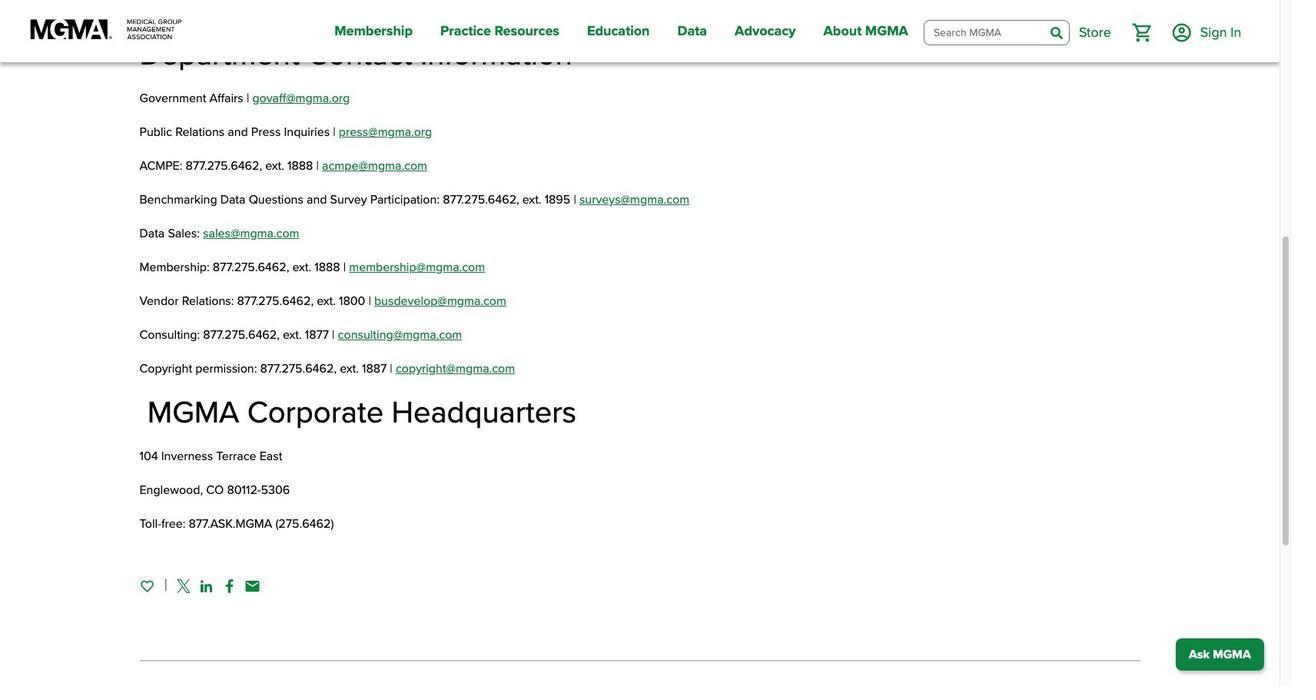 Task type: describe. For each thing, give the bounding box(es) containing it.
Search MGMA search field
[[925, 21, 1069, 45]]

mgma logo image
[[29, 18, 183, 44]]

user circle_alt image
[[1173, 24, 1191, 42]]

cart image
[[1133, 24, 1151, 42]]



Task type: vqa. For each thing, say whether or not it's contained in the screenshot.
chevron right Icon
no



Task type: locate. For each thing, give the bounding box(es) containing it.
search_bold image
[[1051, 27, 1063, 39]]



